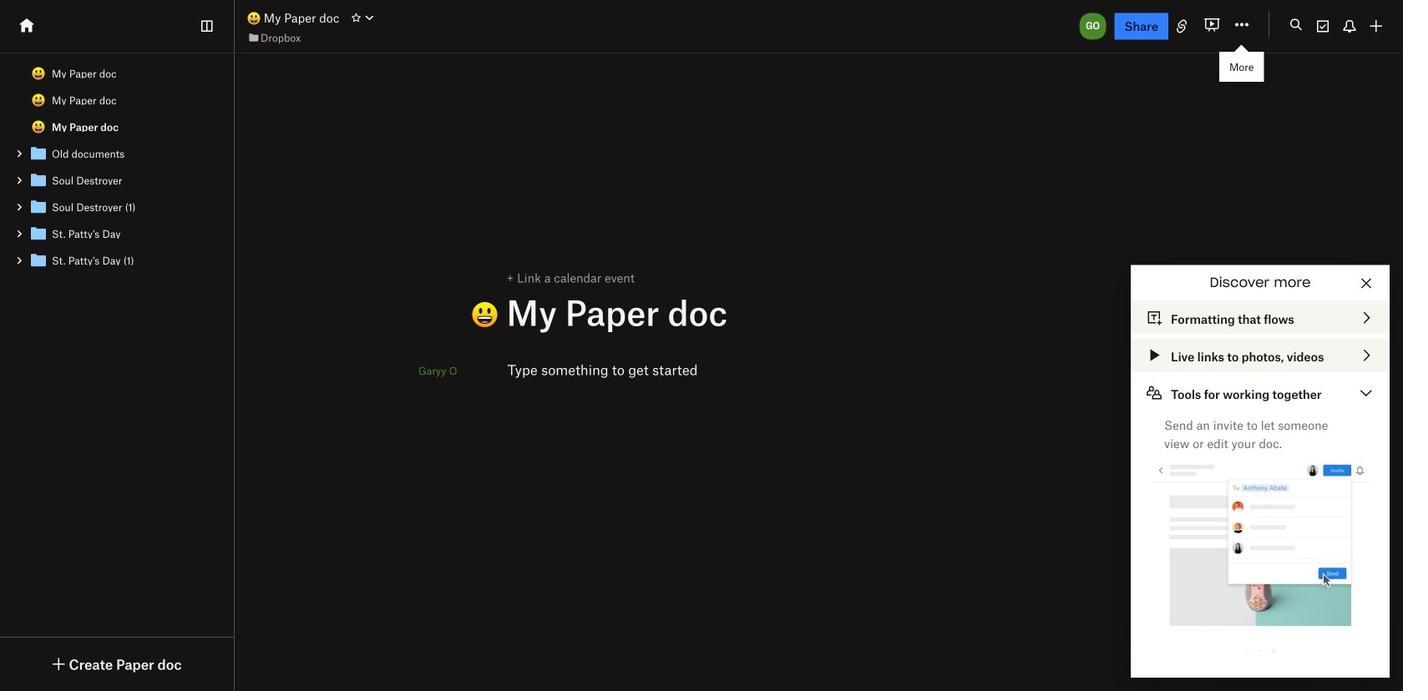Task type: vqa. For each thing, say whether or not it's contained in the screenshot.
top grinning face with big eyes icon
yes



Task type: locate. For each thing, give the bounding box(es) containing it.
1 vertical spatial grinning face with big eyes image
[[32, 94, 45, 107]]

0 vertical spatial expand folder image
[[13, 228, 25, 240]]

template content image
[[28, 197, 48, 217], [28, 224, 48, 244], [28, 251, 48, 271]]

2 expand folder image from the top
[[13, 175, 25, 186]]

2 vertical spatial grinning face with big eyes image
[[32, 120, 45, 134]]

expand folder image for second template content icon from the bottom of the / contents list
[[13, 148, 25, 160]]

/ contents list
[[0, 60, 234, 274]]

3 grinning face with big eyes image from the top
[[32, 120, 45, 134]]

expand folder image
[[13, 228, 25, 240], [13, 255, 25, 266]]

1 grinning face with big eyes image from the top
[[32, 67, 45, 80]]

1 vertical spatial expand folder image
[[13, 175, 25, 186]]

expand folder image
[[13, 148, 25, 160], [13, 175, 25, 186], [13, 201, 25, 213]]

heading
[[471, 291, 1130, 333]]

0 vertical spatial grinning face with big eyes image
[[32, 67, 45, 80]]

1 template content image from the top
[[28, 197, 48, 217]]

0 vertical spatial template content image
[[28, 144, 48, 164]]

grinning face with big eyes image
[[32, 67, 45, 80], [32, 94, 45, 107], [32, 120, 45, 134]]

1 expand folder image from the top
[[13, 148, 25, 160]]

0 vertical spatial template content image
[[28, 197, 48, 217]]

2 vertical spatial template content image
[[28, 251, 48, 271]]

expand folder image for 1st template content icon from the bottom of the / contents list
[[13, 175, 25, 186]]

1 vertical spatial template content image
[[28, 170, 48, 190]]

1 vertical spatial expand folder image
[[13, 255, 25, 266]]

3 template content image from the top
[[28, 251, 48, 271]]

1 vertical spatial template content image
[[28, 224, 48, 244]]

template content image
[[28, 144, 48, 164], [28, 170, 48, 190]]

2 grinning face with big eyes image from the top
[[32, 94, 45, 107]]

0 vertical spatial expand folder image
[[13, 148, 25, 160]]

2 vertical spatial expand folder image
[[13, 201, 25, 213]]

grinning face with big eyes image
[[247, 12, 261, 25]]

template content image for third expand folder icon from the top
[[28, 197, 48, 217]]

2 template content image from the top
[[28, 224, 48, 244]]



Task type: describe. For each thing, give the bounding box(es) containing it.
3 expand folder image from the top
[[13, 201, 25, 213]]

2 template content image from the top
[[28, 170, 48, 190]]

2 expand folder image from the top
[[13, 255, 25, 266]]

1 expand folder image from the top
[[13, 228, 25, 240]]

template content image for 1st expand folder image from the top of the / contents list
[[28, 224, 48, 244]]

template content image for first expand folder image from the bottom
[[28, 251, 48, 271]]

1 template content image from the top
[[28, 144, 48, 164]]



